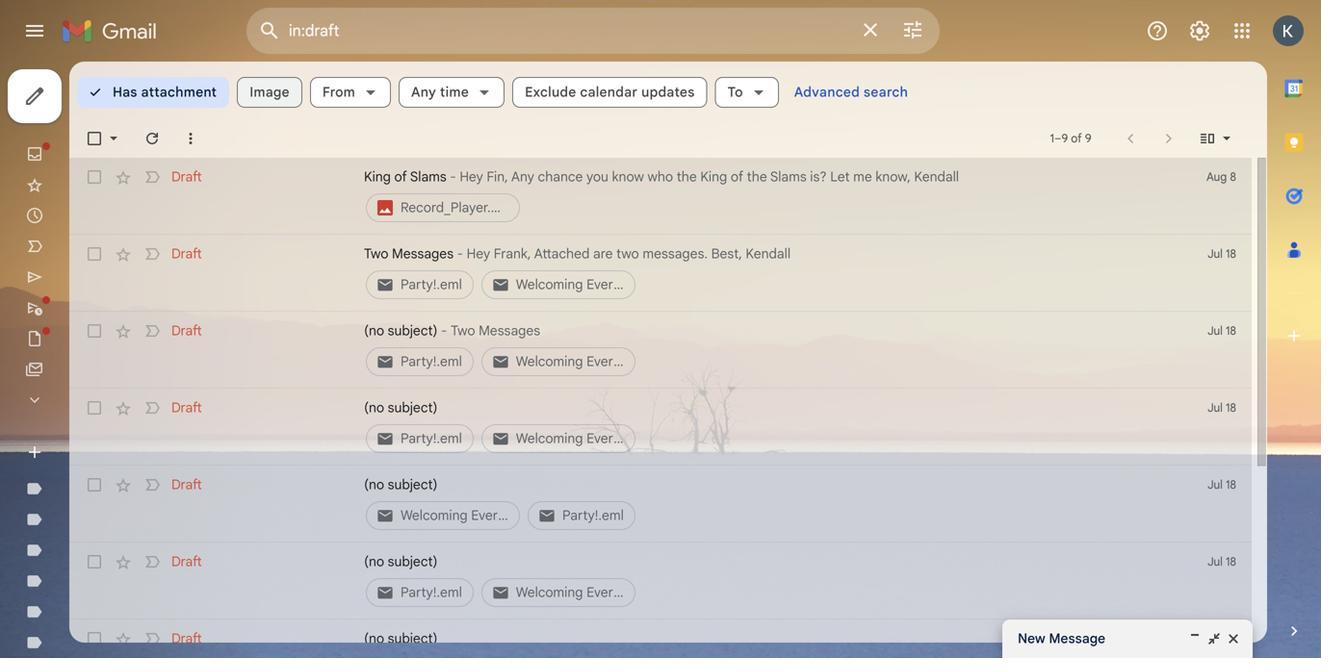 Task type: locate. For each thing, give the bounding box(es) containing it.
None checkbox
[[85, 129, 104, 148], [85, 168, 104, 187], [85, 245, 104, 264], [85, 399, 104, 418], [85, 476, 104, 495], [85, 553, 104, 572], [85, 129, 104, 148], [85, 168, 104, 187], [85, 245, 104, 264], [85, 399, 104, 418], [85, 476, 104, 495], [85, 553, 104, 572]]

messages down frank,
[[479, 323, 540, 340]]

1 horizontal spatial any
[[511, 169, 535, 185]]

2 (no from the top
[[364, 400, 384, 417]]

cell
[[364, 168, 1156, 225], [364, 245, 1156, 302], [364, 322, 1156, 379], [364, 399, 1156, 457], [364, 476, 1156, 534], [364, 553, 1156, 611]]

7 row from the top
[[69, 620, 1252, 659]]

subject)
[[388, 323, 438, 340], [388, 400, 438, 417], [388, 477, 438, 494], [388, 554, 438, 571], [388, 631, 438, 648]]

0 horizontal spatial kendall
[[746, 246, 791, 262]]

has attachment
[[113, 84, 217, 101]]

1 vertical spatial -
[[457, 246, 463, 262]]

main content
[[69, 62, 1268, 659]]

of up the record_player.png
[[394, 169, 407, 185]]

2 slams from the left
[[770, 169, 807, 185]]

any left time on the top left of the page
[[411, 84, 436, 101]]

1 horizontal spatial the
[[747, 169, 767, 185]]

4 (no subject) from the top
[[364, 631, 438, 648]]

jul
[[1208, 247, 1223, 262], [1208, 324, 1223, 339], [1208, 401, 1223, 416], [1208, 478, 1223, 493], [1208, 555, 1223, 570], [1208, 632, 1224, 647]]

toggle split pane mode image
[[1198, 129, 1217, 148]]

gmail image
[[62, 12, 167, 50]]

aug
[[1207, 170, 1227, 184]]

1 horizontal spatial two
[[451, 323, 475, 340]]

frank,
[[494, 246, 531, 262]]

attached
[[534, 246, 590, 262]]

(no subject)
[[364, 400, 438, 417], [364, 477, 438, 494], [364, 554, 438, 571], [364, 631, 438, 648]]

know
[[612, 169, 644, 185]]

4 jul 18 from the top
[[1208, 478, 1237, 493]]

0 horizontal spatial -
[[441, 323, 447, 340]]

-
[[450, 169, 456, 185], [457, 246, 463, 262], [441, 323, 447, 340]]

slams
[[410, 169, 447, 185], [770, 169, 807, 185]]

jul 18 for fifth cell from the top of the page
[[1208, 478, 1237, 493]]

subject) for 1st cell from the bottom of the page
[[388, 554, 438, 571]]

kendall right know,
[[914, 169, 959, 185]]

4 jul from the top
[[1208, 478, 1223, 493]]

you
[[587, 169, 609, 185]]

3 (no subject) from the top
[[364, 554, 438, 571]]

the left is?
[[747, 169, 767, 185]]

1 jul from the top
[[1208, 247, 1223, 262]]

2 draft from the top
[[171, 246, 202, 262]]

3 subject) from the top
[[388, 477, 438, 494]]

who
[[648, 169, 673, 185]]

exclude calendar updates
[[525, 84, 695, 101]]

0 horizontal spatial slams
[[410, 169, 447, 185]]

0 vertical spatial -
[[450, 169, 456, 185]]

is?
[[810, 169, 827, 185]]

4 (no from the top
[[364, 554, 384, 571]]

5 subject) from the top
[[388, 631, 438, 648]]

1 vertical spatial any
[[511, 169, 535, 185]]

1 slams from the left
[[410, 169, 447, 185]]

king down from popup button
[[364, 169, 391, 185]]

(no for third cell from the bottom
[[364, 400, 384, 417]]

1 draft from the top
[[171, 169, 202, 185]]

hey left frank,
[[467, 246, 490, 262]]

two
[[364, 246, 389, 262], [451, 323, 475, 340]]

close image
[[1226, 632, 1242, 647]]

2 of from the left
[[731, 169, 744, 185]]

18 for cell containing two messages
[[1226, 247, 1237, 262]]

3 18 from the top
[[1226, 401, 1237, 416]]

jul 17
[[1208, 632, 1237, 647]]

draft for third cell from the top of the page
[[171, 323, 202, 340]]

king
[[364, 169, 391, 185], [701, 169, 727, 185]]

2 cell from the top
[[364, 245, 1156, 302]]

2 jul 18 from the top
[[1208, 324, 1237, 339]]

3 jul from the top
[[1208, 401, 1223, 416]]

the
[[677, 169, 697, 185], [747, 169, 767, 185]]

0 vertical spatial any
[[411, 84, 436, 101]]

(no subject) link
[[364, 399, 1146, 418], [364, 476, 1146, 495], [364, 553, 1146, 572], [364, 630, 1146, 649]]

5 jul from the top
[[1208, 555, 1223, 570]]

kendall right best,
[[746, 246, 791, 262]]

slams up the record_player.png
[[410, 169, 447, 185]]

2 horizontal spatial -
[[457, 246, 463, 262]]

exclude
[[525, 84, 577, 101]]

slams left is?
[[770, 169, 807, 185]]

4 18 from the top
[[1226, 478, 1237, 493]]

5 18 from the top
[[1226, 555, 1237, 570]]

kendall
[[914, 169, 959, 185], [746, 246, 791, 262]]

4 draft from the top
[[171, 400, 202, 417]]

me
[[853, 169, 872, 185]]

jul 18
[[1208, 247, 1237, 262], [1208, 324, 1237, 339], [1208, 401, 1237, 416], [1208, 478, 1237, 493], [1208, 555, 1237, 570]]

advanced search
[[794, 84, 908, 101]]

3 (no subject) link from the top
[[364, 553, 1146, 572]]

1 horizontal spatial slams
[[770, 169, 807, 185]]

has attachment button
[[77, 77, 229, 108]]

settings image
[[1189, 19, 1212, 42]]

3 draft from the top
[[171, 323, 202, 340]]

subject) for fifth cell from the top of the page
[[388, 477, 438, 494]]

0 horizontal spatial the
[[677, 169, 697, 185]]

(no subject) link for fifth cell from the top of the page
[[364, 476, 1146, 495]]

1 (no from the top
[[364, 323, 384, 340]]

search
[[864, 84, 908, 101]]

jul 18 for 1st cell from the bottom of the page
[[1208, 555, 1237, 570]]

two messages - hey frank, attached are two messages. best, kendall
[[364, 246, 791, 262]]

8
[[1230, 170, 1237, 184]]

draft for cell containing king of slams
[[171, 169, 202, 185]]

of
[[394, 169, 407, 185], [731, 169, 744, 185]]

messages
[[392, 246, 454, 262], [479, 323, 540, 340]]

(no subject) link for third cell from the bottom
[[364, 399, 1146, 418]]

any time button
[[399, 77, 505, 108]]

18
[[1226, 247, 1237, 262], [1226, 324, 1237, 339], [1226, 401, 1237, 416], [1226, 478, 1237, 493], [1226, 555, 1237, 570]]

2 18 from the top
[[1226, 324, 1237, 339]]

party!.eml for third cell from the bottom
[[401, 431, 462, 447]]

messages down the record_player.png
[[392, 246, 454, 262]]

more image
[[181, 129, 200, 148]]

of right the who
[[731, 169, 744, 185]]

0 horizontal spatial messages
[[392, 246, 454, 262]]

refresh image
[[143, 129, 162, 148]]

clear search image
[[851, 11, 890, 49]]

1 (no subject) from the top
[[364, 400, 438, 417]]

any
[[411, 84, 436, 101], [511, 169, 535, 185]]

navigation
[[0, 62, 231, 659]]

1 vertical spatial two
[[451, 323, 475, 340]]

1 vertical spatial messages
[[479, 323, 540, 340]]

5 jul 18 from the top
[[1208, 555, 1237, 570]]

exclude calendar updates button
[[512, 77, 708, 108]]

2 (no subject) link from the top
[[364, 476, 1146, 495]]

4 cell from the top
[[364, 399, 1156, 457]]

the right the who
[[677, 169, 697, 185]]

1 jul 18 from the top
[[1208, 247, 1237, 262]]

king right the who
[[701, 169, 727, 185]]

2 vertical spatial -
[[441, 323, 447, 340]]

1 vertical spatial kendall
[[746, 246, 791, 262]]

0 horizontal spatial king
[[364, 169, 391, 185]]

draft
[[171, 169, 202, 185], [171, 246, 202, 262], [171, 323, 202, 340], [171, 400, 202, 417], [171, 477, 202, 494], [171, 554, 202, 571], [171, 631, 202, 648]]

1 vertical spatial hey
[[467, 246, 490, 262]]

calendar
[[580, 84, 638, 101]]

party!.eml for 1st cell from the bottom of the page
[[401, 585, 462, 602]]

(no for fifth cell from the top of the page
[[364, 477, 384, 494]]

None search field
[[247, 8, 940, 54]]

tab list
[[1268, 62, 1322, 589]]

5 cell from the top
[[364, 476, 1156, 534]]

any inside cell
[[511, 169, 535, 185]]

time
[[440, 84, 469, 101]]

0 horizontal spatial of
[[394, 169, 407, 185]]

(no subject) - two messages
[[364, 323, 540, 340]]

6 draft from the top
[[171, 554, 202, 571]]

None checkbox
[[85, 322, 104, 341], [85, 630, 104, 649], [85, 322, 104, 341], [85, 630, 104, 649]]

Search mail text field
[[289, 21, 848, 40]]

row
[[69, 158, 1252, 235], [69, 235, 1252, 312], [69, 312, 1252, 389], [69, 389, 1252, 466], [69, 466, 1252, 543], [69, 543, 1252, 620], [69, 620, 1252, 659]]

3 (no from the top
[[364, 477, 384, 494]]

0 horizontal spatial any
[[411, 84, 436, 101]]

1 horizontal spatial king
[[701, 169, 727, 185]]

party!.eml
[[401, 276, 462, 293], [401, 353, 462, 370], [401, 431, 462, 447], [563, 508, 624, 524], [401, 585, 462, 602]]

- for hey frank, attached are two messages. best, kendall
[[457, 246, 463, 262]]

1 of from the left
[[394, 169, 407, 185]]

1 horizontal spatial -
[[450, 169, 456, 185]]

(no
[[364, 323, 384, 340], [364, 400, 384, 417], [364, 477, 384, 494], [364, 554, 384, 571], [364, 631, 384, 648]]

0 vertical spatial kendall
[[914, 169, 959, 185]]

1 (no subject) link from the top
[[364, 399, 1146, 418]]

0 vertical spatial two
[[364, 246, 389, 262]]

hey left fin,
[[460, 169, 483, 185]]

1 cell from the top
[[364, 168, 1156, 225]]

record_player.png
[[401, 199, 514, 216]]

jul 18 for third cell from the bottom
[[1208, 401, 1237, 416]]

1 18 from the top
[[1226, 247, 1237, 262]]

advanced
[[794, 84, 860, 101]]

hey
[[460, 169, 483, 185], [467, 246, 490, 262]]

are
[[593, 246, 613, 262]]

2 (no subject) from the top
[[364, 477, 438, 494]]

image button
[[237, 77, 302, 108]]

5 draft from the top
[[171, 477, 202, 494]]

1 horizontal spatial of
[[731, 169, 744, 185]]

image
[[250, 84, 290, 101]]

4 subject) from the top
[[388, 554, 438, 571]]

2 subject) from the top
[[388, 400, 438, 417]]

draft for third cell from the bottom
[[171, 400, 202, 417]]

any right fin,
[[511, 169, 535, 185]]

3 jul 18 from the top
[[1208, 401, 1237, 416]]



Task type: vqa. For each thing, say whether or not it's contained in the screenshot.
main content
yes



Task type: describe. For each thing, give the bounding box(es) containing it.
2 the from the left
[[747, 169, 767, 185]]

6 jul from the top
[[1208, 632, 1224, 647]]

know,
[[876, 169, 911, 185]]

subject) for third cell from the bottom
[[388, 400, 438, 417]]

best,
[[711, 246, 742, 262]]

(no subject) for 1st cell from the bottom of the page
[[364, 554, 438, 571]]

7 draft from the top
[[171, 631, 202, 648]]

two
[[617, 246, 639, 262]]

any time
[[411, 84, 469, 101]]

let
[[830, 169, 850, 185]]

(no for 1st cell from the bottom of the page
[[364, 554, 384, 571]]

2 jul from the top
[[1208, 324, 1223, 339]]

1 subject) from the top
[[388, 323, 438, 340]]

jul for cell containing two messages
[[1208, 247, 1223, 262]]

6 row from the top
[[69, 543, 1252, 620]]

(no subject) for third cell from the bottom
[[364, 400, 438, 417]]

0 horizontal spatial two
[[364, 246, 389, 262]]

draft for cell containing two messages
[[171, 246, 202, 262]]

1 the from the left
[[677, 169, 697, 185]]

pop out image
[[1207, 632, 1222, 647]]

advanced search options image
[[894, 11, 932, 49]]

attachment
[[141, 84, 217, 101]]

aug 8
[[1207, 170, 1237, 184]]

chance
[[538, 169, 583, 185]]

search mail image
[[252, 13, 287, 48]]

advanced search button
[[787, 75, 916, 110]]

1 king from the left
[[364, 169, 391, 185]]

3 cell from the top
[[364, 322, 1156, 379]]

jul for 1st cell from the bottom of the page
[[1208, 555, 1223, 570]]

from button
[[310, 77, 391, 108]]

1 horizontal spatial messages
[[479, 323, 540, 340]]

king of slams - hey fin, any chance you know who the king of the slams is? let me know,  kendall
[[364, 169, 959, 185]]

5 (no from the top
[[364, 631, 384, 648]]

18 for third cell from the bottom
[[1226, 401, 1237, 416]]

draft for 1st cell from the bottom of the page
[[171, 554, 202, 571]]

jul 18 for cell containing two messages
[[1208, 247, 1237, 262]]

18 for 1st cell from the bottom of the page
[[1226, 555, 1237, 570]]

party!.eml for third cell from the top of the page
[[401, 353, 462, 370]]

4 row from the top
[[69, 389, 1252, 466]]

minimize image
[[1188, 632, 1203, 647]]

messages.
[[643, 246, 708, 262]]

0 vertical spatial messages
[[392, 246, 454, 262]]

0 vertical spatial hey
[[460, 169, 483, 185]]

party!.eml for cell containing two messages
[[401, 276, 462, 293]]

17
[[1226, 632, 1237, 647]]

fin,
[[487, 169, 508, 185]]

1 horizontal spatial kendall
[[914, 169, 959, 185]]

main menu image
[[23, 19, 46, 42]]

from
[[323, 84, 355, 101]]

6 cell from the top
[[364, 553, 1156, 611]]

- for two messages
[[441, 323, 447, 340]]

main content containing has attachment
[[69, 62, 1268, 659]]

support image
[[1146, 19, 1169, 42]]

has
[[113, 84, 137, 101]]

2 king from the left
[[701, 169, 727, 185]]

4 (no subject) link from the top
[[364, 630, 1146, 649]]

2 row from the top
[[69, 235, 1252, 312]]

any inside any time popup button
[[411, 84, 436, 101]]

1 row from the top
[[69, 158, 1252, 235]]

jul for third cell from the bottom
[[1208, 401, 1223, 416]]

3 row from the top
[[69, 312, 1252, 389]]

draft for fifth cell from the top of the page
[[171, 477, 202, 494]]

cell containing two messages
[[364, 245, 1156, 302]]

(no subject) for fifth cell from the top of the page
[[364, 477, 438, 494]]

18 for fifth cell from the top of the page
[[1226, 478, 1237, 493]]

updates
[[642, 84, 695, 101]]

(no subject) link for 1st cell from the bottom of the page
[[364, 553, 1146, 572]]

jul for fifth cell from the top of the page
[[1208, 478, 1223, 493]]

5 row from the top
[[69, 466, 1252, 543]]

cell containing king of slams
[[364, 168, 1156, 225]]



